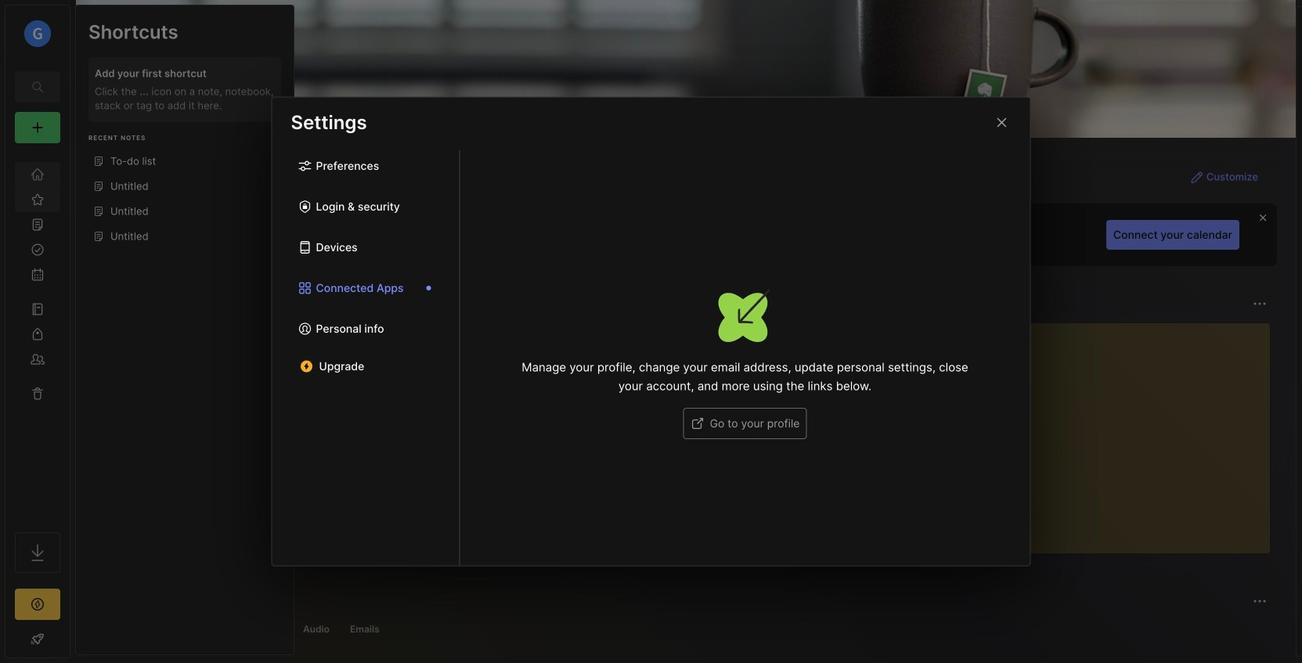 Task type: locate. For each thing, give the bounding box(es) containing it.
tree
[[5, 153, 70, 518]]

main element
[[0, 0, 75, 663]]

row group
[[101, 351, 806, 564]]

upgrade image
[[28, 595, 47, 614]]

tab
[[104, 323, 150, 341], [156, 323, 220, 341], [104, 620, 164, 639], [224, 620, 290, 639], [296, 620, 337, 639], [343, 620, 387, 639]]

tab list
[[272, 150, 460, 566], [104, 323, 868, 341], [104, 620, 1264, 639]]

edit search image
[[28, 78, 47, 96]]

close image
[[992, 113, 1011, 132]]



Task type: vqa. For each thing, say whether or not it's contained in the screenshot.
Upgrade image
yes



Task type: describe. For each thing, give the bounding box(es) containing it.
home image
[[30, 167, 45, 182]]

tree inside main element
[[5, 153, 70, 518]]

Start writing… text field
[[907, 323, 1269, 541]]



